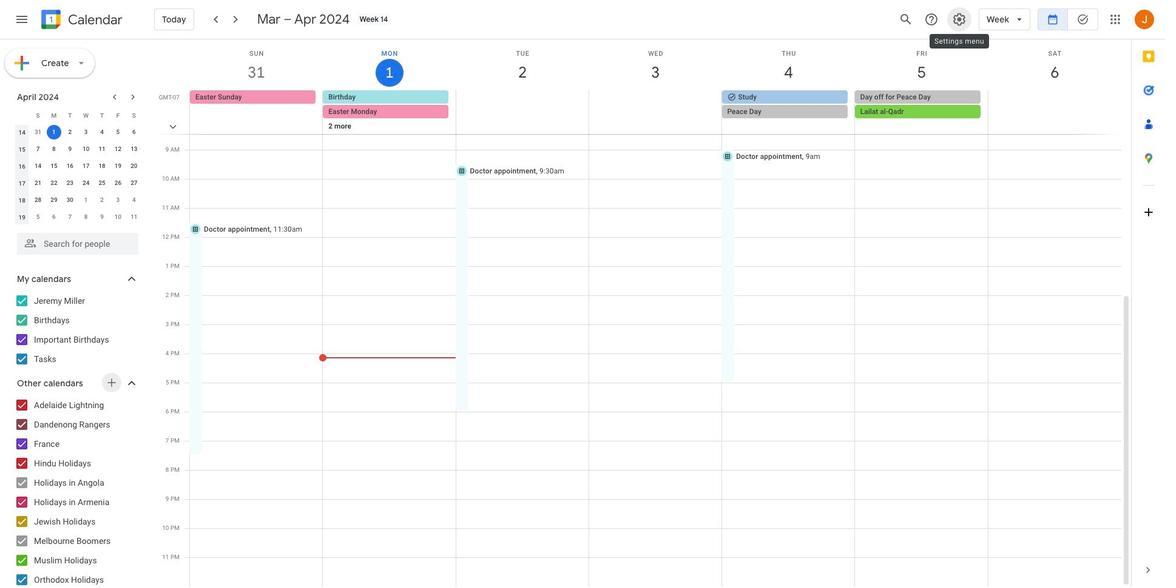 Task type: vqa. For each thing, say whether or not it's contained in the screenshot.
search for people "text box"
yes



Task type: locate. For each thing, give the bounding box(es) containing it.
25 element
[[95, 176, 109, 191]]

11 element
[[95, 142, 109, 157]]

2 element
[[63, 125, 77, 140]]

23 element
[[63, 176, 77, 191]]

21 element
[[31, 176, 45, 191]]

3 element
[[79, 125, 93, 140]]

may 7 element
[[63, 210, 77, 225]]

may 5 element
[[31, 210, 45, 225]]

28 element
[[31, 193, 45, 208]]

13 element
[[127, 142, 141, 157]]

27 element
[[127, 176, 141, 191]]

19 element
[[111, 159, 125, 174]]

26 element
[[111, 176, 125, 191]]

column header inside april 2024 grid
[[14, 107, 30, 124]]

main drawer image
[[15, 12, 29, 27]]

column header
[[14, 107, 30, 124]]

tab list
[[1132, 39, 1166, 554]]

may 9 element
[[95, 210, 109, 225]]

may 1 element
[[79, 193, 93, 208]]

row
[[185, 90, 1132, 149], [14, 107, 142, 124], [14, 124, 142, 141], [14, 141, 142, 158], [14, 158, 142, 175], [14, 175, 142, 192], [14, 192, 142, 209], [14, 209, 142, 226]]

4 element
[[95, 125, 109, 140]]

march 31 element
[[31, 125, 45, 140]]

9 element
[[63, 142, 77, 157]]

cell inside april 2024 grid
[[46, 124, 62, 141]]

calendar element
[[39, 7, 123, 34]]

heading
[[66, 12, 123, 27]]

None search field
[[0, 228, 151, 255]]

may 4 element
[[127, 193, 141, 208]]

row group
[[14, 124, 142, 226]]

8 element
[[47, 142, 61, 157]]

Search for people text field
[[24, 233, 131, 255]]

16 element
[[63, 159, 77, 174]]

may 6 element
[[47, 210, 61, 225]]

grid
[[155, 39, 1132, 588]]

heading inside calendar element
[[66, 12, 123, 27]]

cell
[[323, 90, 456, 149], [456, 90, 589, 149], [589, 90, 722, 149], [722, 90, 855, 149], [855, 90, 988, 149], [988, 90, 1121, 149], [46, 124, 62, 141]]

10 element
[[79, 142, 93, 157]]



Task type: describe. For each thing, give the bounding box(es) containing it.
30 element
[[63, 193, 77, 208]]

14 element
[[31, 159, 45, 174]]

12 element
[[111, 142, 125, 157]]

17 element
[[79, 159, 93, 174]]

20 element
[[127, 159, 141, 174]]

18 element
[[95, 159, 109, 174]]

7 element
[[31, 142, 45, 157]]

24 element
[[79, 176, 93, 191]]

may 11 element
[[127, 210, 141, 225]]

may 2 element
[[95, 193, 109, 208]]

may 8 element
[[79, 210, 93, 225]]

add other calendars image
[[106, 377, 118, 389]]

may 3 element
[[111, 193, 125, 208]]

may 10 element
[[111, 210, 125, 225]]

22 element
[[47, 176, 61, 191]]

1, today element
[[47, 125, 61, 140]]

15 element
[[47, 159, 61, 174]]

5 element
[[111, 125, 125, 140]]

6 element
[[127, 125, 141, 140]]

row group inside april 2024 grid
[[14, 124, 142, 226]]

other calendars list
[[2, 396, 151, 588]]

my calendars list
[[2, 291, 151, 369]]

settings menu image
[[953, 12, 967, 27]]

29 element
[[47, 193, 61, 208]]

april 2024 grid
[[12, 107, 142, 226]]



